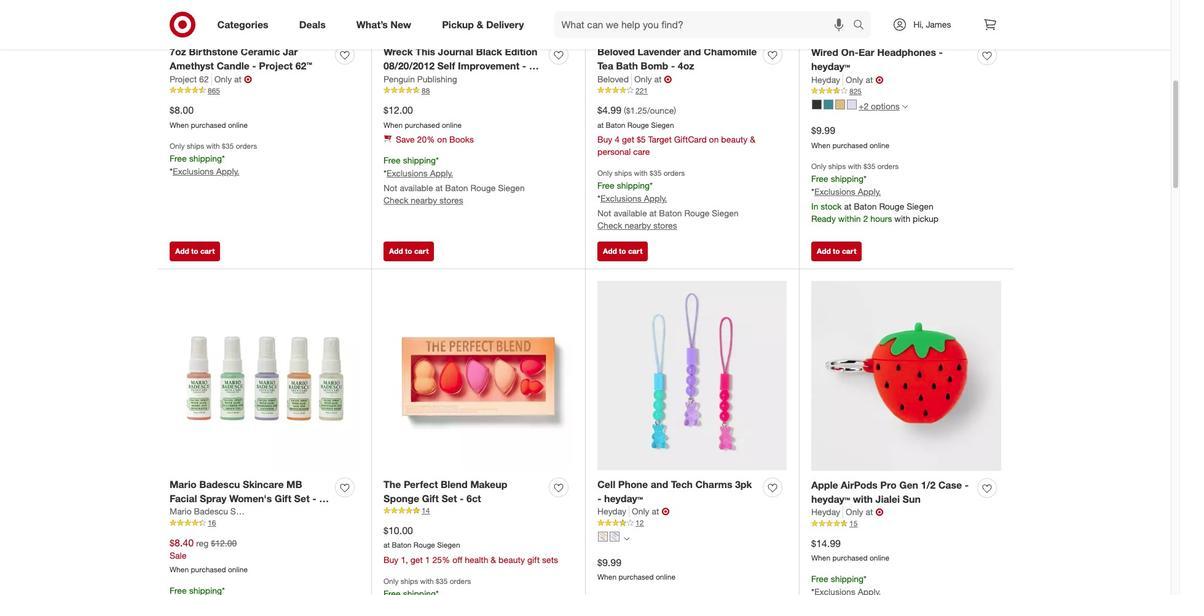 Task type: vqa. For each thing, say whether or not it's contained in the screenshot.
2nd Add to cart
yes



Task type: describe. For each thing, give the bounding box(es) containing it.
deals link
[[289, 11, 341, 38]]

20%
[[417, 134, 435, 145]]

baton inside "$10.00 at baton rouge siegen buy 1, get 1 25% off health & beauty gift sets"
[[392, 541, 412, 550]]

add to cart button for bomb
[[598, 242, 648, 261]]

black
[[476, 45, 502, 58]]

wreck this journal black edition 08/20/2012 self improvement - by keri smith ( paperback ) image
[[384, 0, 573, 38]]

only down $10.00
[[384, 577, 399, 586]]

wreck this journal black edition 08/20/2012 self improvement - by keri smith ( paperback ) link
[[384, 45, 544, 86]]

at inside $4.99 ( $1.25 /ounce ) at baton rouge siegen buy 4 get $5 target giftcard on beauty & personal care
[[598, 120, 604, 129]]

to for -
[[191, 246, 198, 256]]

rouge inside free shipping * * exclusions apply. not available at baton rouge siegen check nearby stores
[[471, 183, 496, 193]]

7oz birthstone ceramic jar amethyst candle - project 62™
[[170, 45, 312, 72]]

$5
[[637, 134, 646, 145]]

online for heyday™
[[870, 141, 890, 150]]

62
[[199, 74, 209, 84]]

at inside "$10.00 at baton rouge siegen buy 1, get 1 25% off health & beauty gift sets"
[[384, 541, 390, 550]]

865
[[208, 86, 220, 95]]

when for wired on-ear headphones - heyday™
[[812, 141, 831, 150]]

add for -
[[175, 246, 189, 256]]

exclusions apply. button down 20%
[[387, 167, 453, 180]]

exclusions for wired on-ear headphones - heyday™
[[815, 187, 856, 197]]

825
[[850, 86, 862, 96]]

heyday link for wired on-ear headphones - heyday™
[[812, 74, 844, 86]]

$35 for $8.00
[[222, 142, 234, 151]]

categories
[[217, 18, 269, 30]]

set inside the perfect blend makeup sponge gift set - 6ct
[[442, 492, 457, 505]]

cell phone and tech charms 3pk - heyday™
[[598, 478, 752, 505]]

- inside apple airpods pro gen 1/2 case - heyday™ with jialei sun
[[965, 479, 969, 491]]

yellow image
[[836, 100, 846, 110]]

only inside only ships with $35 orders free shipping * * exclusions apply. not available at baton rouge siegen check nearby stores
[[598, 169, 613, 178]]

nearby inside only ships with $35 orders free shipping * * exclusions apply. not available at baton rouge siegen check nearby stores
[[625, 220, 651, 231]]

reg
[[196, 538, 209, 548]]

only ships with $35 orders free shipping * * exclusions apply. not available at baton rouge siegen check nearby stores
[[598, 169, 739, 231]]

health
[[465, 555, 489, 565]]

beauty
[[213, 506, 246, 519]]

in
[[812, 201, 819, 212]]

) inside wreck this journal black edition 08/20/2012 self improvement - by keri smith ( paperback )
[[494, 74, 497, 86]]

online for case
[[870, 554, 890, 563]]

ships for $4.99
[[615, 169, 632, 178]]

ear
[[859, 46, 875, 58]]

825 link
[[812, 86, 1002, 97]]

- left 5
[[313, 492, 317, 505]]

what's new
[[357, 18, 411, 30]]

all colors element
[[624, 535, 630, 542]]

$12.00 inside $8.40 reg $12.00 sale when purchased online
[[211, 538, 237, 548]]

¬ for cell phone and tech charms 3pk - heyday™
[[662, 506, 670, 518]]

gummy bears image
[[610, 532, 620, 542]]

- inside the perfect blend makeup sponge gift set - 6ct
[[460, 492, 464, 505]]

4
[[615, 134, 620, 145]]

only inside project 62 only at ¬
[[214, 74, 232, 84]]

to for self
[[405, 246, 412, 256]]

shipping for wired on-ear headphones - heyday™
[[831, 174, 864, 184]]

free inside free shipping * * exclusions apply. not available at baton rouge siegen check nearby stores
[[384, 155, 401, 166]]

project inside project 62 only at ¬
[[170, 74, 197, 84]]

beauty inside $4.99 ( $1.25 /ounce ) at baton rouge siegen buy 4 get $5 target giftcard on beauty & personal care
[[722, 134, 748, 145]]

+2 options
[[859, 101, 900, 111]]

$12.00 inside $12.00 when purchased online
[[384, 104, 413, 116]]

online for candle
[[228, 120, 248, 129]]

with for only ships with $35 orders free shipping * * exclusions apply. not available at baton rouge siegen check nearby stores
[[634, 169, 648, 178]]

$10.00 at baton rouge siegen buy 1, get 1 25% off health & beauty gift sets
[[384, 524, 558, 565]]

check inside only ships with $35 orders free shipping * * exclusions apply. not available at baton rouge siegen check nearby stores
[[598, 220, 623, 231]]

all colors image
[[624, 536, 630, 542]]

4oz
[[678, 59, 695, 72]]

ships for $8.00
[[187, 142, 204, 151]]

beloved for beloved only at ¬
[[598, 74, 629, 84]]

self
[[438, 59, 455, 72]]

penguin publishing link
[[384, 73, 457, 85]]

cell phone and tech charms 3pk - heyday™ link
[[598, 478, 758, 506]]

available inside free shipping * * exclusions apply. not available at baton rouge siegen check nearby stores
[[400, 183, 433, 193]]

on inside $4.99 ( $1.25 /ounce ) at baton rouge siegen buy 4 get $5 target giftcard on beauty & personal care
[[709, 134, 719, 145]]

mb
[[287, 478, 302, 491]]

gen
[[900, 479, 919, 491]]

heyday™ inside "wired on-ear headphones - heyday™"
[[812, 60, 851, 72]]

improvement
[[458, 59, 520, 72]]

apply. inside free shipping * * exclusions apply. not available at baton rouge siegen check nearby stores
[[430, 168, 453, 178]]

siegen inside "$10.00 at baton rouge siegen buy 1, get 1 25% off health & beauty gift sets"
[[437, 541, 460, 550]]

amethyst
[[170, 59, 214, 72]]

get inside "$10.00 at baton rouge siegen buy 1, get 1 25% off health & beauty gift sets"
[[411, 555, 423, 565]]

7oz birthstone ceramic jar amethyst candle - project 62™ link
[[170, 45, 330, 73]]

hi,
[[914, 19, 924, 30]]

only up the 15
[[846, 507, 864, 517]]

check inside free shipping * * exclusions apply. not available at baton rouge siegen check nearby stores
[[384, 195, 409, 205]]

free down '$14.99'
[[812, 574, 829, 584]]

beloved lavender and chamomile tea bath bomb - 4oz
[[598, 45, 757, 72]]

what's
[[357, 18, 388, 30]]

12 link
[[598, 518, 787, 529]]

14 link
[[384, 506, 573, 517]]

baton inside only ships with $35 orders free shipping * * exclusions apply. not available at baton rouge siegen check nearby stores
[[659, 208, 682, 218]]

3pk
[[735, 478, 752, 491]]

the perfect blend makeup sponge gift set - 6ct
[[384, 478, 508, 505]]

add to cart button for self
[[384, 242, 434, 261]]

not inside free shipping * * exclusions apply. not available at baton rouge siegen check nearby stores
[[384, 183, 398, 193]]

0 horizontal spatial &
[[477, 18, 484, 30]]

black image
[[812, 100, 822, 110]]

bomb
[[641, 59, 669, 72]]

siegen inside free shipping * * exclusions apply. not available at baton rouge siegen check nearby stores
[[498, 183, 525, 193]]

08/20/2012
[[384, 59, 435, 72]]

hours
[[871, 214, 893, 224]]

purchased for 7oz birthstone ceramic jar amethyst candle - project 62™
[[191, 120, 226, 129]]

at inside project 62 only at ¬
[[234, 74, 242, 84]]

and for phone
[[651, 478, 669, 491]]

all colors + 2 more colors element
[[903, 102, 908, 110]]

pickup
[[442, 18, 474, 30]]

$9.99 for cell phone and tech charms 3pk - heyday™
[[598, 556, 622, 569]]

by
[[529, 59, 541, 72]]

2
[[864, 214, 868, 224]]

0 vertical spatial check nearby stores button
[[384, 194, 463, 207]]

heyday only at ¬ for on-
[[812, 73, 884, 86]]

jialei
[[876, 493, 900, 505]]

nearby inside free shipping * * exclusions apply. not available at baton rouge siegen check nearby stores
[[411, 195, 437, 205]]

exclusions apply. button down $8.00 when purchased online
[[173, 166, 239, 178]]

with for only ships with $35 orders free shipping * * exclusions apply.
[[206, 142, 220, 151]]

options
[[871, 101, 900, 111]]

+2
[[859, 101, 869, 111]]

categories link
[[207, 11, 284, 38]]

airpods
[[841, 479, 878, 491]]

shipping inside free shipping * * exclusions apply. not available at baton rouge siegen check nearby stores
[[403, 155, 436, 166]]

$10.00
[[384, 524, 413, 537]]

heyday link for cell phone and tech charms 3pk - heyday™
[[598, 506, 630, 518]]

ships down the 1,
[[401, 577, 418, 586]]

beloved lavender and chamomile tea bath bomb - 4oz link
[[598, 45, 758, 73]]

sponge
[[384, 492, 419, 505]]

women's
[[229, 492, 272, 505]]

baton inside free shipping * * exclusions apply. not available at baton rouge siegen check nearby stores
[[445, 183, 468, 193]]

rouge inside $4.99 ( $1.25 /ounce ) at baton rouge siegen buy 4 get $5 target giftcard on beauty & personal care
[[628, 120, 649, 129]]

heyday for wired on-ear headphones - heyday™
[[812, 74, 841, 85]]

rouge inside only ships with $35 orders free shipping * * exclusions apply. not available at baton rouge siegen check nearby stores
[[685, 208, 710, 218]]

online inside $8.40 reg $12.00 sale when purchased online
[[228, 565, 248, 575]]

when inside $12.00 when purchased online
[[384, 120, 403, 129]]

exclusions apply. button up the stock in the right of the page
[[815, 186, 881, 198]]

$14.99
[[812, 537, 841, 549]]

with inside apple airpods pro gen 1/2 case - heyday™ with jialei sun
[[853, 493, 873, 505]]

$8.00
[[170, 104, 194, 116]]

cart for self
[[414, 246, 429, 256]]

sun
[[903, 493, 921, 505]]

new
[[391, 18, 411, 30]]

beloved for beloved lavender and chamomile tea bath bomb - 4oz
[[598, 45, 635, 58]]

delivery
[[486, 18, 524, 30]]

giftcard
[[674, 134, 707, 145]]

1,
[[401, 555, 408, 565]]

purchased inside $8.40 reg $12.00 sale when purchased online
[[191, 565, 226, 575]]

when for cell phone and tech charms 3pk - heyday™
[[598, 573, 617, 582]]

88
[[422, 86, 430, 95]]

phone
[[618, 478, 648, 491]]

at inside only ships with $35 orders free shipping * * exclusions apply. not available at baton rouge siegen check nearby stores
[[650, 208, 657, 218]]

865 link
[[170, 85, 359, 96]]

search button
[[848, 11, 878, 41]]

16
[[208, 519, 216, 528]]

deals
[[299, 18, 326, 30]]

lavender
[[638, 45, 681, 58]]

¬ for wired on-ear headphones - heyday™
[[876, 73, 884, 86]]

only up 825
[[846, 74, 864, 85]]

buy inside "$10.00 at baton rouge siegen buy 1, get 1 25% off health & beauty gift sets"
[[384, 555, 399, 565]]

/ounce
[[647, 105, 674, 115]]

stock
[[821, 201, 842, 212]]

baton inside $4.99 ( $1.25 /ounce ) at baton rouge siegen buy 4 get $5 target giftcard on beauty & personal care
[[606, 120, 626, 129]]

exclusions inside free shipping * * exclusions apply. not available at baton rouge siegen check nearby stores
[[387, 168, 428, 178]]

¬ for beloved lavender and chamomile tea bath bomb - 4oz
[[664, 73, 672, 85]]

heyday only at ¬ for airpods
[[812, 506, 884, 519]]

88 link
[[384, 85, 573, 96]]

apply. for beloved lavender and chamomile tea bath bomb - 4oz
[[644, 193, 667, 204]]

+2 options button
[[807, 96, 914, 116]]

1 on from the left
[[437, 134, 447, 145]]

purchased for apple airpods pro gen 1/2 case - heyday™ with jialei sun
[[833, 554, 868, 563]]

only inside only ships with $35 orders free shipping * * exclusions apply. in stock at  baton rouge siegen ready within 2 hours with pickup
[[812, 162, 827, 171]]

available inside only ships with $35 orders free shipping * * exclusions apply. not available at baton rouge siegen check nearby stores
[[614, 208, 647, 218]]

12
[[636, 519, 644, 528]]

orders for $9.99
[[878, 162, 899, 171]]

$4.99 ( $1.25 /ounce ) at baton rouge siegen buy 4 get $5 target giftcard on beauty & personal care
[[598, 104, 756, 157]]

project 62 only at ¬
[[170, 73, 252, 85]]

heyday for apple airpods pro gen 1/2 case - heyday™ with jialei sun
[[812, 507, 841, 517]]

shipping down $14.99 when purchased online
[[831, 574, 864, 584]]

smith
[[405, 74, 432, 86]]

add to cart for -
[[175, 246, 215, 256]]

221 link
[[598, 85, 787, 96]]

pickup & delivery
[[442, 18, 524, 30]]

search
[[848, 19, 878, 32]]

only ships with $35 orders free shipping * * exclusions apply.
[[170, 142, 257, 177]]

penguin
[[384, 74, 415, 84]]

- inside cell phone and tech charms 3pk - heyday™
[[598, 492, 602, 505]]

to for bomb
[[619, 246, 626, 256]]

- inside "wired on-ear headphones - heyday™"
[[939, 46, 943, 58]]

$9.99 for wired on-ear headphones - heyday™
[[812, 124, 836, 136]]



Task type: locate. For each thing, give the bounding box(es) containing it.
orders up hours at the top right of page
[[878, 162, 899, 171]]

0 horizontal spatial stores
[[440, 195, 463, 205]]

the perfect blend makeup sponge gift set - 6ct link
[[384, 478, 544, 506]]

¬ for apple airpods pro gen 1/2 case - heyday™ with jialei sun
[[876, 506, 884, 519]]

gift
[[275, 492, 292, 505], [422, 492, 439, 505]]

soft purple image
[[847, 100, 857, 110]]

$35 inside only ships with $35 orders free shipping * * exclusions apply. not available at baton rouge siegen check nearby stores
[[650, 169, 662, 178]]

0 horizontal spatial check nearby stores button
[[384, 194, 463, 207]]

purchased down $8.00
[[191, 120, 226, 129]]

purchased up 20%
[[405, 120, 440, 129]]

free down save
[[384, 155, 401, 166]]

1 horizontal spatial not
[[598, 208, 612, 218]]

charms
[[696, 478, 733, 491]]

ships inside "only ships with $35 orders free shipping * * exclusions apply."
[[187, 142, 204, 151]]

penguin publishing
[[384, 74, 457, 84]]

pc
[[170, 506, 181, 519]]

project down amethyst
[[170, 74, 197, 84]]

0 horizontal spatial $9.99
[[598, 556, 622, 569]]

when for apple airpods pro gen 1/2 case - heyday™ with jialei sun
[[812, 554, 831, 563]]

0 vertical spatial skincare
[[243, 478, 284, 491]]

on
[[437, 134, 447, 145], [709, 134, 719, 145]]

1 horizontal spatial &
[[491, 555, 496, 565]]

blue image
[[824, 100, 834, 110]]

beauty left "gift"
[[499, 555, 525, 565]]

beloved link
[[598, 73, 632, 85]]

at inside beloved only at ¬
[[655, 74, 662, 84]]

0 vertical spatial buy
[[598, 134, 613, 145]]

beloved down tea
[[598, 74, 629, 84]]

1 vertical spatial $12.00
[[211, 538, 237, 548]]

exclusions inside only ships with $35 orders free shipping * * exclusions apply. not available at baton rouge siegen check nearby stores
[[601, 193, 642, 204]]

1 vertical spatial buy
[[384, 555, 399, 565]]

1 horizontal spatial set
[[442, 492, 457, 505]]

the perfect blend makeup sponge gift set - 6ct image
[[384, 281, 573, 471], [384, 281, 573, 471]]

when inside $8.00 when purchased online
[[170, 120, 189, 129]]

chamomile
[[704, 45, 757, 58]]

heyday™ for cell phone and tech charms 3pk - heyday™
[[604, 492, 643, 505]]

0 vertical spatial stores
[[440, 195, 463, 205]]

2 add to cart button from the left
[[384, 242, 434, 261]]

buy
[[598, 134, 613, 145], [384, 555, 399, 565]]

1 vertical spatial $9.99
[[598, 556, 622, 569]]

0 vertical spatial mario
[[170, 478, 197, 491]]

with down 1
[[420, 577, 434, 586]]

shipping inside "only ships with $35 orders free shipping * * exclusions apply."
[[189, 153, 222, 164]]

purchased up free shipping *
[[833, 554, 868, 563]]

1 horizontal spatial $12.00
[[384, 104, 413, 116]]

project down the jar at top left
[[259, 59, 293, 72]]

1 horizontal spatial get
[[622, 134, 635, 145]]

this
[[416, 45, 435, 58]]

$35 for $4.99
[[650, 169, 662, 178]]

purchased inside $12.00 when purchased online
[[405, 120, 440, 129]]

-
[[939, 46, 943, 58], [252, 59, 256, 72], [522, 59, 527, 72], [671, 59, 675, 72], [965, 479, 969, 491], [313, 492, 317, 505], [460, 492, 464, 505], [598, 492, 602, 505], [184, 506, 188, 519]]

wired on-ear headphones - heyday™ link
[[812, 45, 973, 74]]

case
[[939, 479, 963, 491]]

$12.00 when purchased online
[[384, 104, 462, 129]]

$9.99
[[812, 124, 836, 136], [598, 556, 622, 569]]

0 horizontal spatial )
[[494, 74, 497, 86]]

- inside 7oz birthstone ceramic jar amethyst candle - project 62™
[[252, 59, 256, 72]]

and inside beloved lavender and chamomile tea bath bomb - 4oz
[[684, 45, 701, 58]]

purchased down all colors image
[[619, 573, 654, 582]]

cell phone and tech charms 3pk - heyday™ image
[[598, 281, 787, 471], [598, 281, 787, 471]]

$9.99 when purchased online for cell phone and tech charms 3pk - heyday™
[[598, 556, 676, 582]]

exclusions down $8.00 when purchased online
[[173, 166, 214, 177]]

orders inside only ships with $35 orders free shipping * * exclusions apply. not available at baton rouge siegen check nearby stores
[[664, 169, 685, 178]]

gift inside the perfect blend makeup sponge gift set - 6ct
[[422, 492, 439, 505]]

shipping for 7oz birthstone ceramic jar amethyst candle - project 62™
[[189, 153, 222, 164]]

1 horizontal spatial check
[[598, 220, 623, 231]]

cart for -
[[200, 246, 215, 256]]

1 vertical spatial beloved
[[598, 74, 629, 84]]

set down blend
[[442, 492, 457, 505]]

orders inside only ships with $35 orders free shipping * * exclusions apply. in stock at  baton rouge siegen ready within 2 hours with pickup
[[878, 162, 899, 171]]

baton inside only ships with $35 orders free shipping * * exclusions apply. in stock at  baton rouge siegen ready within 2 hours with pickup
[[854, 201, 877, 212]]

ceramic
[[241, 45, 280, 58]]

$9.99 when purchased online for wired on-ear headphones - heyday™
[[812, 124, 890, 150]]

3 add from the left
[[603, 246, 617, 256]]

mario for mario badescu skincare mb facial spray women's gift set - 5 pc - ulta beauty
[[170, 478, 197, 491]]

ready
[[812, 214, 836, 224]]

heyday link up 'blue' icon at the top right
[[812, 74, 844, 86]]

tech
[[671, 478, 693, 491]]

apply. for wired on-ear headphones - heyday™
[[858, 187, 881, 197]]

buy left the 1,
[[384, 555, 399, 565]]

check nearby stores button
[[384, 194, 463, 207], [598, 220, 677, 232]]

0 vertical spatial beloved
[[598, 45, 635, 58]]

1 vertical spatial not
[[598, 208, 612, 218]]

0 horizontal spatial available
[[400, 183, 433, 193]]

shipping inside only ships with $35 orders free shipping * * exclusions apply. in stock at  baton rouge siegen ready within 2 hours with pickup
[[831, 174, 864, 184]]

when down $8.00
[[170, 120, 189, 129]]

shipping inside only ships with $35 orders free shipping * * exclusions apply. not available at baton rouge siegen check nearby stores
[[617, 180, 650, 191]]

facial
[[170, 492, 197, 505]]

beloved
[[598, 45, 635, 58], [598, 74, 629, 84]]

1 add to cart button from the left
[[170, 242, 220, 261]]

heyday only at ¬ for phone
[[598, 506, 670, 518]]

wired on-ear headphones - heyday™ image
[[812, 0, 1002, 38], [812, 0, 1002, 38]]

add
[[175, 246, 189, 256], [389, 246, 403, 256], [603, 246, 617, 256], [817, 246, 831, 256]]

1 mario from the top
[[170, 478, 197, 491]]

1 vertical spatial check nearby stores button
[[598, 220, 677, 232]]

0 vertical spatial badescu
[[199, 478, 240, 491]]

orders inside "only ships with $35 orders free shipping * * exclusions apply."
[[236, 142, 257, 151]]

$12.00 right "reg"
[[211, 538, 237, 548]]

1/2
[[921, 479, 936, 491]]

$35 up 2
[[864, 162, 876, 171]]

- inside beloved lavender and chamomile tea bath bomb - 4oz
[[671, 59, 675, 72]]

1 vertical spatial check
[[598, 220, 623, 231]]

& inside $4.99 ( $1.25 /ounce ) at baton rouge siegen buy 4 get $5 target giftcard on beauty & personal care
[[750, 134, 756, 145]]

shipping up the stock in the right of the page
[[831, 174, 864, 184]]

1 horizontal spatial gift
[[422, 492, 439, 505]]

purchased inside $8.00 when purchased online
[[191, 120, 226, 129]]

journal
[[438, 45, 473, 58]]

1 gift from the left
[[275, 492, 292, 505]]

project
[[259, 59, 293, 72], [170, 74, 197, 84]]

3 cart from the left
[[628, 246, 643, 256]]

shipping down care
[[617, 180, 650, 191]]

at inside free shipping * * exclusions apply. not available at baton rouge siegen check nearby stores
[[436, 183, 443, 193]]

purchased for wired on-ear headphones - heyday™
[[833, 141, 868, 150]]

only ships with $35 orders free shipping * * exclusions apply. in stock at  baton rouge siegen ready within 2 hours with pickup
[[812, 162, 939, 224]]

purchased inside $14.99 when purchased online
[[833, 554, 868, 563]]

exclusions inside "only ships with $35 orders free shipping * * exclusions apply."
[[173, 166, 214, 177]]

2 vertical spatial &
[[491, 555, 496, 565]]

heyday™ down "apple"
[[812, 493, 851, 505]]

0 horizontal spatial not
[[384, 183, 398, 193]]

heyday link for apple airpods pro gen 1/2 case - heyday™ with jialei sun
[[812, 506, 844, 519]]

4 to from the left
[[833, 246, 840, 256]]

) down improvement
[[494, 74, 497, 86]]

apple
[[812, 479, 839, 491]]

0 vertical spatial check
[[384, 195, 409, 205]]

gift up 14
[[422, 492, 439, 505]]

apply. down $8.00 when purchased online
[[216, 166, 239, 177]]

badescu for mario badescu skincare mb facial spray women's gift set - 5 pc - ulta beauty
[[199, 478, 240, 491]]

when up save
[[384, 120, 403, 129]]

on right 20%
[[437, 134, 447, 145]]

when down the sale
[[170, 565, 189, 575]]

1 vertical spatial and
[[651, 478, 669, 491]]

stores inside free shipping * * exclusions apply. not available at baton rouge siegen check nearby stores
[[440, 195, 463, 205]]

online for 3pk
[[656, 573, 676, 582]]

1 vertical spatial get
[[411, 555, 423, 565]]

heyday™ inside cell phone and tech charms 3pk - heyday™
[[604, 492, 643, 505]]

get inside $4.99 ( $1.25 /ounce ) at baton rouge siegen buy 4 get $5 target giftcard on beauty & personal care
[[622, 134, 635, 145]]

heyday for cell phone and tech charms 3pk - heyday™
[[598, 506, 627, 517]]

- right case
[[965, 479, 969, 491]]

shipping for beloved lavender and chamomile tea bath bomb - 4oz
[[617, 180, 650, 191]]

1 vertical spatial stores
[[654, 220, 677, 231]]

not
[[384, 183, 398, 193], [598, 208, 612, 218]]

free
[[170, 153, 187, 164], [384, 155, 401, 166], [812, 174, 829, 184], [598, 180, 615, 191], [812, 574, 829, 584]]

0 vertical spatial )
[[494, 74, 497, 86]]

wreck this journal black edition 08/20/2012 self improvement - by keri smith ( paperback )
[[384, 45, 541, 86]]

221
[[636, 86, 648, 95]]

1 horizontal spatial and
[[684, 45, 701, 58]]

- left "6ct"
[[460, 492, 464, 505]]

add to cart button for -
[[170, 242, 220, 261]]

3 add to cart button from the left
[[598, 242, 648, 261]]

7oz
[[170, 45, 186, 58]]

heyday only at ¬ up 825
[[812, 73, 884, 86]]

ships down personal
[[615, 169, 632, 178]]

apple airpods pro gen 1/2 case - heyday™ with jialei sun image
[[812, 281, 1002, 471], [812, 281, 1002, 471]]

1 vertical spatial (
[[624, 105, 626, 115]]

1 horizontal spatial available
[[614, 208, 647, 218]]

bath
[[616, 59, 638, 72]]

exclusions apply. button
[[173, 166, 239, 178], [387, 167, 453, 180], [815, 186, 881, 198], [601, 193, 667, 205]]

badescu up spray
[[199, 478, 240, 491]]

gift down mb
[[275, 492, 292, 505]]

online down '15' "link"
[[870, 554, 890, 563]]

0 vertical spatial nearby
[[411, 195, 437, 205]]

with down $8.00 when purchased online
[[206, 142, 220, 151]]

free inside only ships with $35 orders free shipping * * exclusions apply. in stock at  baton rouge siegen ready within 2 hours with pickup
[[812, 174, 829, 184]]

add to cart for self
[[389, 246, 429, 256]]

0 vertical spatial beauty
[[722, 134, 748, 145]]

orders down $8.00 when purchased online
[[236, 142, 257, 151]]

- down ceramic at left
[[252, 59, 256, 72]]

with down care
[[634, 169, 648, 178]]

0 horizontal spatial nearby
[[411, 195, 437, 205]]

add for bomb
[[603, 246, 617, 256]]

1 horizontal spatial $9.99
[[812, 124, 836, 136]]

1 add to cart from the left
[[175, 246, 215, 256]]

62™
[[296, 59, 312, 72]]

0 horizontal spatial gift
[[275, 492, 292, 505]]

baton
[[606, 120, 626, 129], [445, 183, 468, 193], [854, 201, 877, 212], [659, 208, 682, 218], [392, 541, 412, 550]]

orders down target
[[664, 169, 685, 178]]

heyday up gummy bears image on the bottom right
[[598, 506, 627, 517]]

paperback
[[441, 74, 491, 86]]

beauty inside "$10.00 at baton rouge siegen buy 1, get 1 25% off health & beauty gift sets"
[[499, 555, 525, 565]]

$12.00 up save
[[384, 104, 413, 116]]

purchased down "reg"
[[191, 565, 226, 575]]

¬ down cell phone and tech charms 3pk - heyday™
[[662, 506, 670, 518]]

buy inside $4.99 ( $1.25 /ounce ) at baton rouge siegen buy 4 get $5 target giftcard on beauty & personal care
[[598, 134, 613, 145]]

ulta
[[191, 506, 210, 519]]

beloved inside beloved only at ¬
[[598, 74, 629, 84]]

beloved up tea
[[598, 45, 635, 58]]

0 vertical spatial $9.99 when purchased online
[[812, 124, 890, 150]]

0 vertical spatial $12.00
[[384, 104, 413, 116]]

2 to from the left
[[405, 246, 412, 256]]

free shipping *
[[812, 574, 867, 584]]

free up 'in'
[[812, 174, 829, 184]]

- down james in the right top of the page
[[939, 46, 943, 58]]

and up 4oz at right
[[684, 45, 701, 58]]

exclusions up the stock in the right of the page
[[815, 187, 856, 197]]

1 set from the left
[[294, 492, 310, 505]]

0 horizontal spatial beauty
[[499, 555, 525, 565]]

rouge inside "$10.00 at baton rouge siegen buy 1, get 1 25% off health & beauty gift sets"
[[414, 541, 435, 550]]

siegen inside only ships with $35 orders free shipping * * exclusions apply. in stock at  baton rouge siegen ready within 2 hours with pickup
[[907, 201, 934, 212]]

on right giftcard
[[709, 134, 719, 145]]

3 to from the left
[[619, 246, 626, 256]]

2 horizontal spatial &
[[750, 134, 756, 145]]

2 add to cart from the left
[[389, 246, 429, 256]]

exclusions down save
[[387, 168, 428, 178]]

online up books at the top of page
[[442, 120, 462, 129]]

when inside $14.99 when purchased online
[[812, 554, 831, 563]]

1 to from the left
[[191, 246, 198, 256]]

mario up facial
[[170, 478, 197, 491]]

online up "only ships with $35 orders free shipping * * exclusions apply."
[[228, 120, 248, 129]]

off
[[453, 555, 463, 565]]

1 horizontal spatial beauty
[[722, 134, 748, 145]]

ships up the stock in the right of the page
[[829, 162, 846, 171]]

0 vertical spatial available
[[400, 183, 433, 193]]

0 horizontal spatial buy
[[384, 555, 399, 565]]

set
[[294, 492, 310, 505], [442, 492, 457, 505]]

) inside $4.99 ( $1.25 /ounce ) at baton rouge siegen buy 4 get $5 target giftcard on beauty & personal care
[[674, 105, 677, 115]]

0 horizontal spatial set
[[294, 492, 310, 505]]

within
[[839, 214, 861, 224]]

exclusions for 7oz birthstone ceramic jar amethyst candle - project 62™
[[173, 166, 214, 177]]

0 horizontal spatial get
[[411, 555, 423, 565]]

1 vertical spatial )
[[674, 105, 677, 115]]

exclusions apply. button down care
[[601, 193, 667, 205]]

publishing
[[417, 74, 457, 84]]

orders for $8.00
[[236, 142, 257, 151]]

get right 4
[[622, 134, 635, 145]]

orders for $4.99
[[664, 169, 685, 178]]

beloved only at ¬
[[598, 73, 672, 85]]

free for 7oz birthstone ceramic jar amethyst candle - project 62™
[[170, 153, 187, 164]]

1 add from the left
[[175, 246, 189, 256]]

mario badescu skincare mb facial spray women's gift set - 5 pc - ulta beauty
[[170, 478, 325, 519]]

online inside $14.99 when purchased online
[[870, 554, 890, 563]]

with for only ships with $35 orders
[[420, 577, 434, 586]]

apply.
[[216, 166, 239, 177], [430, 168, 453, 178], [858, 187, 881, 197], [644, 193, 667, 204]]

add for self
[[389, 246, 403, 256]]

$8.40
[[170, 537, 194, 549]]

only down $8.00
[[170, 142, 185, 151]]

1 horizontal spatial buy
[[598, 134, 613, 145]]

online inside $8.00 when purchased online
[[228, 120, 248, 129]]

shipping down 20%
[[403, 155, 436, 166]]

with inside "only ships with $35 orders free shipping * * exclusions apply."
[[206, 142, 220, 151]]

heyday
[[812, 74, 841, 85], [598, 506, 627, 517], [812, 507, 841, 517]]

online down the 16 link
[[228, 565, 248, 575]]

shipping down $8.00 when purchased online
[[189, 153, 222, 164]]

1 vertical spatial mario
[[170, 506, 192, 517]]

0 horizontal spatial check
[[384, 195, 409, 205]]

cart for bomb
[[628, 246, 643, 256]]

2 cart from the left
[[414, 246, 429, 256]]

0 vertical spatial get
[[622, 134, 635, 145]]

not inside only ships with $35 orders free shipping * * exclusions apply. not available at baton rouge siegen check nearby stores
[[598, 208, 612, 218]]

1
[[425, 555, 430, 565]]

$35 for $9.99
[[864, 162, 876, 171]]

only inside "only ships with $35 orders free shipping * * exclusions apply."
[[170, 142, 185, 151]]

only up 12
[[632, 506, 650, 517]]

get
[[622, 134, 635, 145], [411, 555, 423, 565]]

badescu up 16
[[194, 506, 228, 517]]

exclusions for beloved lavender and chamomile tea bath bomb - 4oz
[[601, 193, 642, 204]]

project inside 7oz birthstone ceramic jar amethyst candle - project 62™
[[259, 59, 293, 72]]

personal
[[598, 147, 631, 157]]

heyday only at ¬ up the 15
[[812, 506, 884, 519]]

0 horizontal spatial $9.99 when purchased online
[[598, 556, 676, 582]]

mario for mario badescu skincare
[[170, 506, 192, 517]]

pickup & delivery link
[[432, 11, 540, 38]]

$35
[[222, 142, 234, 151], [864, 162, 876, 171], [650, 169, 662, 178], [436, 577, 448, 586]]

all colors + 2 more colors image
[[903, 104, 908, 109]]

0 horizontal spatial on
[[437, 134, 447, 145]]

rouge inside only ships with $35 orders free shipping * * exclusions apply. in stock at  baton rouge siegen ready within 2 hours with pickup
[[880, 201, 905, 212]]

3 add to cart from the left
[[603, 246, 643, 256]]

1 vertical spatial beauty
[[499, 555, 525, 565]]

heyday down "apple"
[[812, 507, 841, 517]]

only inside beloved only at ¬
[[635, 74, 652, 84]]

save
[[396, 134, 415, 145]]

1 horizontal spatial check nearby stores button
[[598, 220, 677, 232]]

free inside "only ships with $35 orders free shipping * * exclusions apply."
[[170, 153, 187, 164]]

skincare for mario badescu skincare
[[231, 506, 264, 517]]

& inside "$10.00 at baton rouge siegen buy 1, get 1 25% off health & beauty gift sets"
[[491, 555, 496, 565]]

2 on from the left
[[709, 134, 719, 145]]

- down cell
[[598, 492, 602, 505]]

- left by
[[522, 59, 527, 72]]

1 cart from the left
[[200, 246, 215, 256]]

1 vertical spatial nearby
[[625, 220, 651, 231]]

stores inside only ships with $35 orders free shipping * * exclusions apply. not available at baton rouge siegen check nearby stores
[[654, 220, 677, 231]]

$35 down $8.00 when purchased online
[[222, 142, 234, 151]]

2 mario from the top
[[170, 506, 192, 517]]

purchased for cell phone and tech charms 3pk - heyday™
[[619, 573, 654, 582]]

2 beloved from the top
[[598, 74, 629, 84]]

with down airpods
[[853, 493, 873, 505]]

free for beloved lavender and chamomile tea bath bomb - 4oz
[[598, 180, 615, 191]]

1 horizontal spatial on
[[709, 134, 719, 145]]

1 vertical spatial &
[[750, 134, 756, 145]]

exclusions inside only ships with $35 orders free shipping * * exclusions apply. in stock at  baton rouge siegen ready within 2 hours with pickup
[[815, 187, 856, 197]]

mario
[[170, 478, 197, 491], [170, 506, 192, 517]]

apply. for 7oz birthstone ceramic jar amethyst candle - project 62™
[[216, 166, 239, 177]]

1 horizontal spatial (
[[624, 105, 626, 115]]

only up 865
[[214, 74, 232, 84]]

4 add to cart from the left
[[817, 246, 857, 256]]

25%
[[433, 555, 450, 565]]

add to cart for bomb
[[603, 246, 643, 256]]

- inside wreck this journal black edition 08/20/2012 self improvement - by keri smith ( paperback )
[[522, 59, 527, 72]]

) down 221 link
[[674, 105, 677, 115]]

with inside only ships with $35 orders free shipping * * exclusions apply. not available at baton rouge siegen check nearby stores
[[634, 169, 648, 178]]

apply. inside only ships with $35 orders free shipping * * exclusions apply. not available at baton rouge siegen check nearby stores
[[644, 193, 667, 204]]

orders down off in the left of the page
[[450, 577, 471, 586]]

pickup
[[913, 214, 939, 224]]

0 horizontal spatial project
[[170, 74, 197, 84]]

only up 'in'
[[812, 162, 827, 171]]

with up within
[[848, 162, 862, 171]]

2 gift from the left
[[422, 492, 439, 505]]

fruit image
[[598, 532, 608, 542]]

mario badescu skincare
[[170, 506, 264, 517]]

$9.99 down gummy bears image on the bottom right
[[598, 556, 622, 569]]

1 horizontal spatial project
[[259, 59, 293, 72]]

free inside only ships with $35 orders free shipping * * exclusions apply. not available at baton rouge siegen check nearby stores
[[598, 180, 615, 191]]

heyday™ down wired
[[812, 60, 851, 72]]

0 horizontal spatial $12.00
[[211, 538, 237, 548]]

heyday™ inside apple airpods pro gen 1/2 case - heyday™ with jialei sun
[[812, 493, 851, 505]]

0 vertical spatial and
[[684, 45, 701, 58]]

7oz birthstone ceramic jar amethyst candle - project 62™ image
[[170, 0, 359, 38], [170, 0, 359, 38]]

0 vertical spatial not
[[384, 183, 398, 193]]

only down personal
[[598, 169, 613, 178]]

mario badescu skincare mb facial spray women's gift set - 5 pc - ulta beauty image
[[170, 281, 359, 471], [170, 281, 359, 471]]

keri
[[384, 74, 403, 86]]

1 vertical spatial $9.99 when purchased online
[[598, 556, 676, 582]]

( inside wreck this journal black edition 08/20/2012 self improvement - by keri smith ( paperback )
[[435, 74, 438, 86]]

at inside only ships with $35 orders free shipping * * exclusions apply. in stock at  baton rouge siegen ready within 2 hours with pickup
[[845, 201, 852, 212]]

hi, james
[[914, 19, 952, 30]]

set inside mario badescu skincare mb facial spray women's gift set - 5 pc - ulta beauty
[[294, 492, 310, 505]]

badescu
[[199, 478, 240, 491], [194, 506, 228, 517]]

What can we help you find? suggestions appear below search field
[[554, 11, 857, 38]]

$8.40 reg $12.00 sale when purchased online
[[170, 537, 248, 575]]

beloved lavender and chamomile tea bath bomb - 4oz image
[[598, 0, 787, 38], [598, 0, 787, 38]]

0 horizontal spatial and
[[651, 478, 669, 491]]

badescu for mario badescu skincare
[[194, 506, 228, 517]]

1 horizontal spatial )
[[674, 105, 677, 115]]

1 horizontal spatial $9.99 when purchased online
[[812, 124, 890, 150]]

online down +2 options
[[870, 141, 890, 150]]

2 add from the left
[[389, 246, 403, 256]]

badescu inside mario badescu skincare mb facial spray women's gift set - 5 pc - ulta beauty
[[199, 478, 240, 491]]

1 horizontal spatial nearby
[[625, 220, 651, 231]]

apply. inside "only ships with $35 orders free shipping * * exclusions apply."
[[216, 166, 239, 177]]

( right $4.99
[[624, 105, 626, 115]]

pro
[[881, 479, 897, 491]]

2 set from the left
[[442, 492, 457, 505]]

4 add from the left
[[817, 246, 831, 256]]

$9.99 when purchased online down +2 options dropdown button
[[812, 124, 890, 150]]

cell
[[598, 478, 616, 491]]

0 horizontal spatial (
[[435, 74, 438, 86]]

books
[[450, 134, 474, 145]]

and inside cell phone and tech charms 3pk - heyday™
[[651, 478, 669, 491]]

$12.00
[[384, 104, 413, 116], [211, 538, 237, 548]]

with for only ships with $35 orders free shipping * * exclusions apply. in stock at  baton rouge siegen ready within 2 hours with pickup
[[848, 162, 862, 171]]

when down fruit icon
[[598, 573, 617, 582]]

edition
[[505, 45, 538, 58]]

heyday™
[[812, 60, 851, 72], [604, 492, 643, 505], [812, 493, 851, 505]]

1 beloved from the top
[[598, 45, 635, 58]]

gift inside mario badescu skincare mb facial spray women's gift set - 5 pc - ulta beauty
[[275, 492, 292, 505]]

$35 down care
[[650, 169, 662, 178]]

1 horizontal spatial stores
[[654, 220, 677, 231]]

siegen inside only ships with $35 orders free shipping * * exclusions apply. not available at baton rouge siegen check nearby stores
[[712, 208, 739, 218]]

ships for $9.99
[[829, 162, 846, 171]]

james
[[926, 19, 952, 30]]

with right hours at the top right of page
[[895, 214, 911, 224]]

1 vertical spatial available
[[614, 208, 647, 218]]

and for lavender
[[684, 45, 701, 58]]

- left 4oz at right
[[671, 59, 675, 72]]

skincare inside mario badescu skincare mb facial spray women's gift set - 5 pc - ulta beauty
[[243, 478, 284, 491]]

apply. inside only ships with $35 orders free shipping * * exclusions apply. in stock at  baton rouge siegen ready within 2 hours with pickup
[[858, 187, 881, 197]]

1 vertical spatial skincare
[[231, 506, 264, 517]]

siegen inside $4.99 ( $1.25 /ounce ) at baton rouge siegen buy 4 get $5 target giftcard on beauty & personal care
[[651, 120, 674, 129]]

heyday™ for apple airpods pro gen 1/2 case - heyday™ with jialei sun
[[812, 493, 851, 505]]

0 vertical spatial project
[[259, 59, 293, 72]]

0 vertical spatial (
[[435, 74, 438, 86]]

heyday link down "apple"
[[812, 506, 844, 519]]

ships inside only ships with $35 orders free shipping * * exclusions apply. not available at baton rouge siegen check nearby stores
[[615, 169, 632, 178]]

stores
[[440, 195, 463, 205], [654, 220, 677, 231]]

apply. down care
[[644, 193, 667, 204]]

purchased down +2 options dropdown button
[[833, 141, 868, 150]]

$35 down 25%
[[436, 577, 448, 586]]

heyday™ down phone
[[604, 492, 643, 505]]

- right pc
[[184, 506, 188, 519]]

when inside $8.40 reg $12.00 sale when purchased online
[[170, 565, 189, 575]]

0 vertical spatial &
[[477, 18, 484, 30]]

1 vertical spatial badescu
[[194, 506, 228, 517]]

sale
[[170, 551, 187, 561]]

0 vertical spatial $9.99
[[812, 124, 836, 136]]

$35 inside only ships with $35 orders free shipping * * exclusions apply. in stock at  baton rouge siegen ready within 2 hours with pickup
[[864, 162, 876, 171]]

free down $8.00
[[170, 153, 187, 164]]

perfect
[[404, 478, 438, 491]]

when for 7oz birthstone ceramic jar amethyst candle - project 62™
[[170, 120, 189, 129]]

¬ down 'jialei'
[[876, 506, 884, 519]]

4 cart from the left
[[842, 246, 857, 256]]

add to cart button
[[170, 242, 220, 261], [384, 242, 434, 261], [598, 242, 648, 261], [812, 242, 862, 261]]

( inside $4.99 ( $1.25 /ounce ) at baton rouge siegen buy 4 get $5 target giftcard on beauty & personal care
[[624, 105, 626, 115]]

4 add to cart button from the left
[[812, 242, 862, 261]]

skincare for mario badescu skincare mb facial spray women's gift set - 5 pc - ulta beauty
[[243, 478, 284, 491]]

1 vertical spatial project
[[170, 74, 197, 84]]

exclusions down personal
[[601, 193, 642, 204]]

makeup
[[471, 478, 508, 491]]

mario down facial
[[170, 506, 192, 517]]

apply. up 2
[[858, 187, 881, 197]]

¬ down candle
[[244, 73, 252, 85]]

free for wired on-ear headphones - heyday™
[[812, 174, 829, 184]]

$1.25
[[626, 105, 647, 115]]

online inside $12.00 when purchased online
[[442, 120, 462, 129]]



